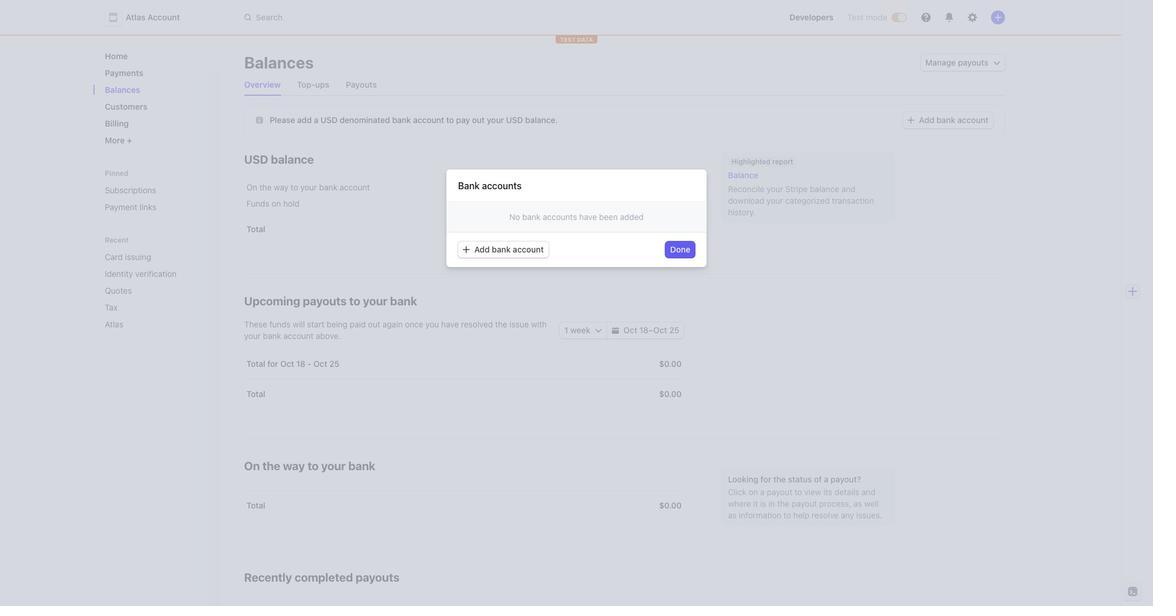 Task type: describe. For each thing, give the bounding box(es) containing it.
account
[[148, 12, 180, 22]]

manage payouts button
[[921, 55, 1005, 71]]

information
[[739, 511, 782, 520]]

identity verification link
[[100, 264, 195, 283]]

and inside looking for the status of a payout? click on a payout to view its details and where it is in the payout process, as well as information to help resolve any issues.
[[862, 487, 876, 497]]

quotes
[[105, 286, 132, 296]]

payment
[[105, 202, 137, 212]]

total for 4th row from the top of the page
[[247, 389, 265, 399]]

your inside these funds will start being paid out again once you have resolved the issue with your bank account above.
[[244, 331, 261, 341]]

more button
[[100, 131, 212, 150]]

pinned
[[105, 169, 128, 178]]

process,
[[820, 499, 852, 509]]

help
[[794, 511, 810, 520]]

svg image inside manage payouts popup button
[[994, 59, 1001, 66]]

its
[[824, 487, 833, 497]]

balances link
[[100, 80, 212, 99]]

once
[[405, 319, 424, 329]]

0 vertical spatial balance
[[271, 153, 314, 166]]

issue
[[510, 319, 529, 329]]

payments
[[105, 68, 143, 78]]

total for oct 18 - oct 25
[[247, 359, 340, 369]]

tax
[[105, 303, 118, 313]]

usd balance
[[244, 153, 314, 166]]

being
[[327, 319, 348, 329]]

start
[[307, 319, 325, 329]]

recent element
[[93, 247, 221, 334]]

please add a usd denominated bank account to pay out your usd balance.
[[270, 115, 558, 125]]

1 week
[[565, 325, 591, 335]]

grid containing total for
[[244, 349, 684, 410]]

2 row from the top
[[244, 214, 684, 245]]

test
[[560, 36, 576, 43]]

report
[[773, 157, 794, 166]]

history.
[[728, 207, 756, 217]]

funds
[[247, 199, 270, 209]]

atlas account
[[126, 12, 180, 22]]

Search search field
[[237, 7, 565, 28]]

developers link
[[785, 8, 839, 27]]

recent navigation links element
[[93, 235, 221, 334]]

row containing funds on hold
[[244, 193, 684, 214]]

home link
[[100, 46, 212, 66]]

1 horizontal spatial usd
[[321, 115, 338, 125]]

click
[[728, 487, 747, 497]]

add for add bank account button to the left
[[475, 245, 490, 254]]

highlighted report balance reconcile your stripe balance and download your categorized transaction history.
[[728, 157, 875, 217]]

add bank account for rightmost add bank account button
[[920, 115, 989, 125]]

on the way to your bank account
[[247, 182, 370, 192]]

paid
[[350, 319, 366, 329]]

these
[[244, 319, 267, 329]]

hold
[[283, 199, 300, 209]]

home
[[105, 51, 128, 61]]

1 week button
[[560, 322, 607, 339]]

resolve
[[812, 511, 839, 520]]

data
[[577, 36, 593, 43]]

way for on the way to your bank
[[283, 459, 305, 473]]

payment links
[[105, 202, 157, 212]]

bank
[[458, 181, 480, 191]]

details
[[835, 487, 860, 497]]

for for oct
[[268, 359, 278, 369]]

mode
[[866, 12, 888, 22]]

again
[[383, 319, 403, 329]]

customers
[[105, 102, 148, 112]]

for for the
[[761, 475, 772, 484]]

balance.
[[525, 115, 558, 125]]

2 total from the top
[[247, 359, 265, 369]]

stripe
[[786, 184, 808, 194]]

no
[[510, 212, 520, 222]]

payouts
[[346, 80, 377, 89]]

and inside highlighted report balance reconcile your stripe balance and download your categorized transaction history.
[[842, 184, 856, 194]]

recently completed payouts
[[244, 571, 400, 584]]

balance link
[[728, 170, 889, 181]]

card
[[105, 252, 123, 262]]

overview link
[[240, 77, 286, 93]]

out inside these funds will start being paid out again once you have resolved the issue with your bank account above.
[[368, 319, 380, 329]]

core navigation links element
[[100, 46, 212, 150]]

payment links link
[[100, 198, 212, 217]]

pinned element
[[100, 181, 212, 217]]

done
[[671, 245, 691, 254]]

issuing
[[125, 252, 151, 262]]

-
[[308, 359, 311, 369]]

payouts for manage
[[958, 58, 989, 67]]

billing link
[[100, 114, 212, 133]]

where
[[728, 499, 751, 509]]

your inside grid
[[301, 182, 317, 192]]

developers
[[790, 12, 834, 22]]

customers link
[[100, 97, 212, 116]]

bank inside these funds will start being paid out again once you have resolved the issue with your bank account above.
[[263, 331, 281, 341]]

card issuing link
[[100, 247, 195, 267]]

2 horizontal spatial usd
[[506, 115, 523, 125]]

0 vertical spatial a
[[314, 115, 319, 125]]

on inside row
[[272, 199, 281, 209]]

payout?
[[831, 475, 862, 484]]

balance
[[728, 170, 759, 180]]

recent
[[105, 236, 129, 245]]

bank accounts
[[458, 181, 522, 191]]

0 vertical spatial 25
[[670, 325, 680, 335]]

on inside looking for the status of a payout? click on a payout to view its details and where it is in the payout process, as well as information to help resolve any issues.
[[749, 487, 758, 497]]

test data
[[560, 36, 593, 43]]

status
[[788, 475, 812, 484]]

0 horizontal spatial usd
[[244, 153, 268, 166]]

week
[[571, 325, 591, 335]]

will
[[293, 319, 305, 329]]



Task type: locate. For each thing, give the bounding box(es) containing it.
accounts right no
[[543, 212, 577, 222]]

well
[[865, 499, 879, 509]]

payments link
[[100, 63, 212, 82]]

billing
[[105, 119, 129, 128]]

way inside grid
[[274, 182, 289, 192]]

payouts for upcoming
[[303, 295, 347, 308]]

1 vertical spatial add bank account
[[475, 245, 544, 254]]

subscriptions
[[105, 185, 156, 195]]

a
[[314, 115, 319, 125], [824, 475, 829, 484], [761, 487, 765, 497]]

0 vertical spatial on
[[247, 182, 257, 192]]

atlas inside recent element
[[105, 319, 123, 329]]

0 vertical spatial grid
[[244, 175, 684, 245]]

card issuing
[[105, 252, 151, 262]]

0 horizontal spatial balances
[[105, 85, 140, 95]]

1 horizontal spatial accounts
[[543, 212, 577, 222]]

1 vertical spatial have
[[441, 319, 459, 329]]

0 horizontal spatial a
[[314, 115, 319, 125]]

payouts
[[958, 58, 989, 67], [303, 295, 347, 308], [356, 571, 400, 584]]

on
[[247, 182, 257, 192], [244, 459, 260, 473]]

tab list containing overview
[[240, 74, 1005, 96]]

total
[[247, 224, 265, 234], [247, 359, 265, 369], [247, 389, 265, 399], [247, 501, 265, 511]]

add bank account for add bank account button to the left
[[475, 245, 544, 254]]

transaction
[[832, 196, 875, 206]]

on left hold
[[272, 199, 281, 209]]

have inside these funds will start being paid out again once you have resolved the issue with your bank account above.
[[441, 319, 459, 329]]

on for on the way to your bank account
[[247, 182, 257, 192]]

1 horizontal spatial add bank account
[[920, 115, 989, 125]]

looking for the status of a payout? click on a payout to view its details and where it is in the payout process, as well as information to help resolve any issues.
[[728, 475, 883, 520]]

1 horizontal spatial and
[[862, 487, 876, 497]]

it
[[754, 499, 758, 509]]

atlas for atlas
[[105, 319, 123, 329]]

for
[[268, 359, 278, 369], [761, 475, 772, 484]]

1 vertical spatial way
[[283, 459, 305, 473]]

verification
[[135, 269, 177, 279]]

1 horizontal spatial 25
[[670, 325, 680, 335]]

2 horizontal spatial payouts
[[958, 58, 989, 67]]

out right pay
[[472, 115, 485, 125]]

25 right - at the left
[[330, 359, 340, 369]]

add for rightmost add bank account button
[[920, 115, 935, 125]]

1 horizontal spatial atlas
[[126, 12, 146, 22]]

0 vertical spatial and
[[842, 184, 856, 194]]

total for fifth row from the top of the page
[[247, 501, 265, 511]]

1 vertical spatial add
[[475, 245, 490, 254]]

highlighted
[[732, 157, 771, 166]]

1 vertical spatial payout
[[792, 499, 817, 509]]

1 horizontal spatial as
[[854, 499, 863, 509]]

balances down payments
[[105, 85, 140, 95]]

balances
[[244, 53, 314, 72], [105, 85, 140, 95]]

grid
[[244, 175, 684, 245], [244, 349, 684, 410]]

4 total from the top
[[247, 501, 265, 511]]

2 grid from the top
[[244, 349, 684, 410]]

atlas left account
[[126, 12, 146, 22]]

0 vertical spatial accounts
[[482, 181, 522, 191]]

pinned navigation links element
[[100, 168, 212, 217]]

1 vertical spatial 18
[[296, 359, 306, 369]]

add bank account
[[920, 115, 989, 125], [475, 245, 544, 254]]

0 vertical spatial for
[[268, 359, 278, 369]]

atlas for atlas account
[[126, 12, 146, 22]]

you
[[426, 319, 439, 329]]

1 vertical spatial on
[[749, 487, 758, 497]]

0 horizontal spatial 25
[[330, 359, 340, 369]]

0 vertical spatial add bank account button
[[903, 112, 994, 128]]

a right add
[[314, 115, 319, 125]]

accounts
[[482, 181, 522, 191], [543, 212, 577, 222]]

1 vertical spatial balances
[[105, 85, 140, 95]]

payout up in
[[767, 487, 793, 497]]

view
[[805, 487, 822, 497]]

quotes link
[[100, 281, 195, 300]]

payouts link
[[341, 77, 382, 93]]

to
[[446, 115, 454, 125], [291, 182, 298, 192], [349, 295, 361, 308], [308, 459, 319, 473], [795, 487, 803, 497], [784, 511, 792, 520]]

atlas account button
[[105, 9, 192, 26]]

2 horizontal spatial a
[[824, 475, 829, 484]]

$0.00
[[660, 199, 682, 209], [659, 224, 682, 234], [659, 359, 682, 369], [659, 389, 682, 399], [659, 501, 682, 511]]

1 vertical spatial as
[[728, 511, 737, 520]]

upcoming payouts to your bank
[[244, 295, 417, 308]]

balance inside highlighted report balance reconcile your stripe balance and download your categorized transaction history.
[[810, 184, 840, 194]]

1 horizontal spatial for
[[761, 475, 772, 484]]

0 vertical spatial out
[[472, 115, 485, 125]]

0 vertical spatial have
[[580, 212, 597, 222]]

accounts right bank
[[482, 181, 522, 191]]

payouts up "start"
[[303, 295, 347, 308]]

done button
[[666, 242, 695, 258]]

row
[[244, 193, 684, 214], [244, 214, 684, 245], [244, 349, 684, 379], [244, 379, 684, 410], [244, 491, 684, 521]]

0 horizontal spatial out
[[368, 319, 380, 329]]

subscriptions link
[[100, 181, 212, 200]]

usd left 'balance.'
[[506, 115, 523, 125]]

pay
[[456, 115, 470, 125]]

1 vertical spatial out
[[368, 319, 380, 329]]

a right of
[[824, 475, 829, 484]]

0 horizontal spatial payouts
[[303, 295, 347, 308]]

0 horizontal spatial balance
[[271, 153, 314, 166]]

0 horizontal spatial for
[[268, 359, 278, 369]]

0 horizontal spatial and
[[842, 184, 856, 194]]

25 right –
[[670, 325, 680, 335]]

funds
[[270, 319, 291, 329]]

as down where
[[728, 511, 737, 520]]

3 row from the top
[[244, 349, 684, 379]]

balance up categorized at the top of page
[[810, 184, 840, 194]]

for right looking
[[761, 475, 772, 484]]

0 vertical spatial add bank account
[[920, 115, 989, 125]]

svg image
[[994, 59, 1001, 66], [256, 117, 263, 123], [908, 117, 915, 124], [463, 246, 470, 253], [595, 327, 602, 334], [612, 327, 619, 334]]

1 horizontal spatial payouts
[[356, 571, 400, 584]]

add bank account button
[[903, 112, 994, 128], [458, 242, 549, 258]]

top-ups link
[[292, 77, 334, 93]]

test
[[848, 12, 864, 22]]

funds on hold
[[247, 199, 300, 209]]

0 horizontal spatial have
[[441, 319, 459, 329]]

1 horizontal spatial a
[[761, 487, 765, 497]]

3 total from the top
[[247, 389, 265, 399]]

balances up overview
[[244, 53, 314, 72]]

1 horizontal spatial balance
[[810, 184, 840, 194]]

manage
[[926, 58, 956, 67]]

0 vertical spatial 18
[[640, 325, 649, 335]]

1 vertical spatial 25
[[330, 359, 340, 369]]

row containing total for
[[244, 349, 684, 379]]

1 horizontal spatial 18
[[640, 325, 649, 335]]

have left been
[[580, 212, 597, 222]]

usd up the funds
[[244, 153, 268, 166]]

0 horizontal spatial on
[[272, 199, 281, 209]]

and up well
[[862, 487, 876, 497]]

and
[[842, 184, 856, 194], [862, 487, 876, 497]]

with
[[531, 319, 547, 329]]

0 vertical spatial balances
[[244, 53, 314, 72]]

these funds will start being paid out again once you have resolved the issue with your bank account above.
[[244, 319, 547, 341]]

payouts inside popup button
[[958, 58, 989, 67]]

add
[[297, 115, 312, 125]]

a up is
[[761, 487, 765, 497]]

links
[[140, 202, 157, 212]]

0 horizontal spatial 18
[[296, 359, 306, 369]]

any
[[841, 511, 855, 520]]

have
[[580, 212, 597, 222], [441, 319, 459, 329]]

1 vertical spatial atlas
[[105, 319, 123, 329]]

0 horizontal spatial add bank account
[[475, 245, 544, 254]]

1 horizontal spatial add bank account button
[[903, 112, 994, 128]]

0 horizontal spatial as
[[728, 511, 737, 520]]

test mode
[[848, 12, 888, 22]]

0 vertical spatial add
[[920, 115, 935, 125]]

completed
[[295, 571, 353, 584]]

of
[[814, 475, 822, 484]]

categorized
[[786, 196, 830, 206]]

account inside these funds will start being paid out again once you have resolved the issue with your bank account above.
[[284, 331, 314, 341]]

0 horizontal spatial add bank account button
[[458, 242, 549, 258]]

atlas down tax
[[105, 319, 123, 329]]

1 vertical spatial on
[[244, 459, 260, 473]]

1 vertical spatial grid
[[244, 349, 684, 410]]

1 vertical spatial payouts
[[303, 295, 347, 308]]

1 grid from the top
[[244, 175, 684, 245]]

25
[[670, 325, 680, 335], [330, 359, 340, 369]]

0 vertical spatial way
[[274, 182, 289, 192]]

above.
[[316, 331, 341, 341]]

for left - at the left
[[268, 359, 278, 369]]

0 horizontal spatial atlas
[[105, 319, 123, 329]]

1 horizontal spatial have
[[580, 212, 597, 222]]

the inside these funds will start being paid out again once you have resolved the issue with your bank account above.
[[495, 319, 508, 329]]

add bank account down no
[[475, 245, 544, 254]]

atlas
[[126, 12, 146, 22], [105, 319, 123, 329]]

payouts right completed
[[356, 571, 400, 584]]

0 vertical spatial atlas
[[126, 12, 146, 22]]

1 vertical spatial accounts
[[543, 212, 577, 222]]

2 vertical spatial payouts
[[356, 571, 400, 584]]

on the way to your bank
[[244, 459, 376, 473]]

0 vertical spatial payout
[[767, 487, 793, 497]]

identity
[[105, 269, 133, 279]]

on up "it"
[[749, 487, 758, 497]]

0 vertical spatial as
[[854, 499, 863, 509]]

looking
[[728, 475, 759, 484]]

as
[[854, 499, 863, 509], [728, 511, 737, 520]]

out right the paid
[[368, 319, 380, 329]]

1 horizontal spatial add
[[920, 115, 935, 125]]

4 row from the top
[[244, 379, 684, 410]]

as left well
[[854, 499, 863, 509]]

1 vertical spatial for
[[761, 475, 772, 484]]

have right you
[[441, 319, 459, 329]]

1 horizontal spatial out
[[472, 115, 485, 125]]

atlas inside button
[[126, 12, 146, 22]]

manage payouts
[[926, 58, 989, 67]]

1 horizontal spatial balances
[[244, 53, 314, 72]]

1 total from the top
[[247, 224, 265, 234]]

balances inside core navigation links element
[[105, 85, 140, 95]]

the
[[260, 182, 272, 192], [495, 319, 508, 329], [263, 459, 280, 473], [774, 475, 786, 484], [778, 499, 790, 509]]

1 vertical spatial a
[[824, 475, 829, 484]]

1 vertical spatial add bank account button
[[458, 242, 549, 258]]

0 horizontal spatial accounts
[[482, 181, 522, 191]]

payouts right manage
[[958, 58, 989, 67]]

usd right add
[[321, 115, 338, 125]]

resolved
[[461, 319, 493, 329]]

1 vertical spatial balance
[[810, 184, 840, 194]]

way for on the way to your bank account
[[274, 182, 289, 192]]

2 vertical spatial a
[[761, 487, 765, 497]]

reconcile
[[728, 184, 765, 194]]

grid containing on the way to your bank account
[[244, 175, 684, 245]]

1 row from the top
[[244, 193, 684, 214]]

0 vertical spatial payouts
[[958, 58, 989, 67]]

payout up the help
[[792, 499, 817, 509]]

add bank account down manage payouts
[[920, 115, 989, 125]]

issues.
[[857, 511, 883, 520]]

0 vertical spatial on
[[272, 199, 281, 209]]

add
[[920, 115, 935, 125], [475, 245, 490, 254]]

0 horizontal spatial add
[[475, 245, 490, 254]]

total for fourth row from the bottom of the page
[[247, 224, 265, 234]]

5 row from the top
[[244, 491, 684, 521]]

top-
[[297, 80, 315, 89]]

added
[[620, 212, 644, 222]]

1 vertical spatial and
[[862, 487, 876, 497]]

for inside row
[[268, 359, 278, 369]]

and up transaction on the right top
[[842, 184, 856, 194]]

1
[[565, 325, 568, 335]]

payout
[[767, 487, 793, 497], [792, 499, 817, 509]]

identity verification
[[105, 269, 177, 279]]

balance up on the way to your bank account
[[271, 153, 314, 166]]

account
[[413, 115, 444, 125], [958, 115, 989, 125], [340, 182, 370, 192], [513, 245, 544, 254], [284, 331, 314, 341]]

for inside looking for the status of a payout? click on a payout to view its details and where it is in the payout process, as well as information to help resolve any issues.
[[761, 475, 772, 484]]

overview
[[244, 80, 281, 89]]

svg image inside 1 week 'popup button'
[[595, 327, 602, 334]]

on for on the way to your bank
[[244, 459, 260, 473]]

tab list
[[240, 74, 1005, 96]]

oct
[[624, 325, 638, 335], [654, 325, 668, 335], [280, 359, 294, 369], [314, 359, 327, 369]]

search
[[256, 12, 283, 22]]

recently
[[244, 571, 292, 584]]

1 horizontal spatial on
[[749, 487, 758, 497]]



Task type: vqa. For each thing, say whether or not it's contained in the screenshot.
Extend Stripe payments to your point of sale. Learn more
no



